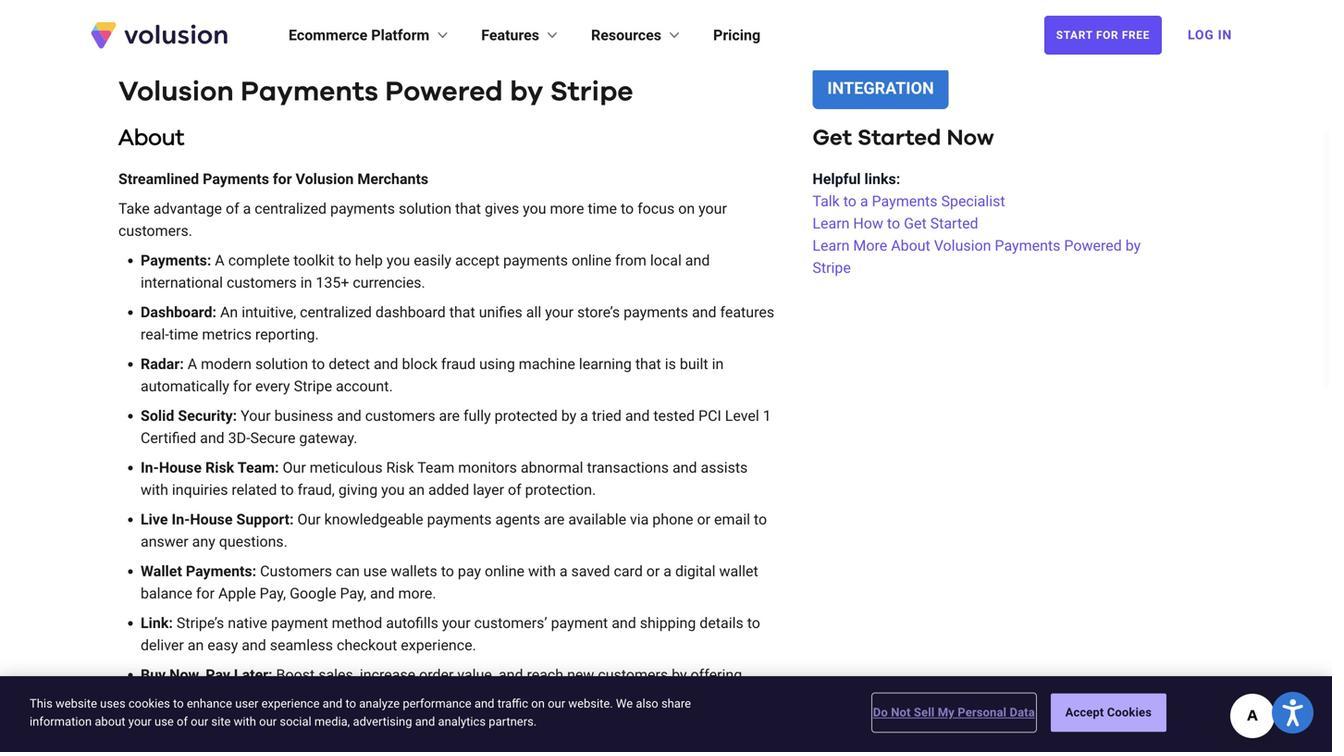 Task type: locate. For each thing, give the bounding box(es) containing it.
1 vertical spatial with
[[528, 563, 556, 580]]

resources button
[[591, 24, 684, 46]]

our
[[548, 697, 566, 711], [191, 715, 208, 729], [259, 715, 277, 729]]

our left social
[[259, 715, 277, 729]]

wallet
[[720, 563, 759, 580]]

in down toolkit
[[301, 274, 312, 292]]

0 horizontal spatial risk
[[205, 459, 234, 477]]

tried
[[592, 407, 622, 425]]

experience.
[[401, 637, 476, 654]]

1 vertical spatial you
[[387, 252, 410, 269]]

you right giving
[[381, 481, 405, 499]]

secure
[[250, 430, 296, 447]]

or right card
[[647, 563, 660, 580]]

1 vertical spatial customers
[[365, 407, 435, 425]]

using
[[479, 355, 515, 373]]

2 horizontal spatial customers
[[598, 666, 668, 684]]

by inside helpful links: talk to a payments specialist learn how to get started learn more about volusion payments powered by stripe
[[1126, 237, 1141, 255]]

1 horizontal spatial risk
[[386, 459, 414, 477]]

0 horizontal spatial get
[[813, 127, 852, 150]]

and down the native
[[242, 637, 266, 654]]

links:
[[865, 170, 901, 188]]

modern
[[201, 355, 252, 373]]

1 vertical spatial get
[[904, 215, 927, 232]]

powered inside helpful links: talk to a payments specialist learn how to get started learn more about volusion payments powered by stripe
[[1065, 237, 1122, 255]]

0 horizontal spatial for
[[196, 585, 215, 603]]

to left pay in the left bottom of the page
[[441, 563, 454, 580]]

0 vertical spatial house
[[159, 459, 202, 477]]

0 horizontal spatial pricing
[[203, 718, 250, 736]]

your up experience.
[[442, 615, 471, 632]]

in- down certified at left bottom
[[141, 459, 159, 477]]

international
[[141, 274, 223, 292]]

payments up 'advantage'
[[203, 170, 269, 188]]

2 vertical spatial you
[[381, 481, 405, 499]]

1 vertical spatial of
[[508, 481, 522, 499]]

stripe down talk at right top
[[813, 259, 851, 277]]

and up gateway.
[[337, 407, 362, 425]]

for inside a modern solution to detect and block fraud using machine learning that is built in automatically for every stripe account.
[[233, 378, 252, 395]]

solution inside take advantage of a centralized payments solution that gives you more time to focus on your customers.
[[399, 200, 452, 218]]

1 horizontal spatial on
[[679, 200, 695, 218]]

customers up we
[[598, 666, 668, 684]]

0 vertical spatial learn
[[813, 215, 850, 232]]

2 vertical spatial for
[[196, 585, 215, 603]]

1 vertical spatial for
[[233, 378, 252, 395]]

to inside customers can use wallets to pay online with a saved card or a digital wallet balance for apple pay, google pay, and more.
[[441, 563, 454, 580]]

real-
[[141, 326, 169, 343]]

2 horizontal spatial of
[[508, 481, 522, 499]]

with left saved
[[528, 563, 556, 580]]

log
[[1188, 27, 1215, 43]]

checkout
[[337, 637, 397, 654]]

do
[[873, 706, 888, 720]]

of inside take advantage of a centralized payments solution that gives you more time to focus on your customers.
[[226, 200, 239, 218]]

0 horizontal spatial online
[[485, 563, 525, 580]]

or left the email
[[697, 511, 711, 529]]

our for live in-house support:
[[298, 511, 321, 529]]

pay
[[206, 666, 230, 684]]

0 vertical spatial about
[[118, 127, 184, 150]]

helpful links: talk to a payments specialist learn how to get started learn more about volusion payments powered by stripe
[[813, 170, 1141, 277]]

centralized down 135+
[[300, 304, 372, 321]]

1 vertical spatial about
[[891, 237, 931, 255]]

0 vertical spatial volusion
[[118, 78, 234, 106]]

increase
[[360, 666, 416, 684]]

with
[[141, 481, 168, 499], [528, 563, 556, 580], [234, 715, 256, 729]]

1 horizontal spatial for
[[233, 378, 252, 395]]

autofills
[[386, 615, 439, 632]]

1 vertical spatial centralized
[[300, 304, 372, 321]]

started inside helpful links: talk to a payments specialist learn how to get started learn more about volusion payments powered by stripe
[[931, 215, 979, 232]]

0 vertical spatial are
[[439, 407, 460, 425]]

our inside the our meticulous risk team monitors abnormal transactions and assists with inquiries related to fraud, giving you an added layer of protection.
[[283, 459, 306, 477]]

1 vertical spatial started
[[931, 215, 979, 232]]

1 horizontal spatial volusion
[[296, 170, 354, 188]]

time down dashboard: at the top left of page
[[169, 326, 198, 343]]

1 vertical spatial our
[[298, 511, 321, 529]]

risk left 'team'
[[386, 459, 414, 477]]

a inside a complete toolkit to help you easily accept payments online from local and international customers in 135+ currencies.
[[215, 252, 225, 269]]

0 vertical spatial of
[[226, 200, 239, 218]]

0 vertical spatial in-
[[141, 459, 159, 477]]

0 vertical spatial centralized
[[255, 200, 327, 218]]

0 vertical spatial or
[[697, 511, 711, 529]]

1 vertical spatial volusion
[[296, 170, 354, 188]]

to right details
[[747, 615, 761, 632]]

1 vertical spatial on
[[531, 697, 545, 711]]

3d-
[[228, 430, 250, 447]]

our down fraud,
[[298, 511, 321, 529]]

for up complete
[[273, 170, 292, 188]]

1 horizontal spatial online
[[572, 252, 612, 269]]

1 vertical spatial a
[[188, 355, 197, 373]]

0 vertical spatial an
[[409, 481, 425, 499]]

and down sales, on the left bottom of page
[[313, 689, 337, 706]]

payments inside a complete toolkit to help you easily accept payments online from local and international customers in 135+ currencies.
[[503, 252, 568, 269]]

get right how
[[904, 215, 927, 232]]

to left help
[[338, 252, 351, 269]]

automatically
[[141, 378, 229, 395]]

of inside this website uses cookies to enhance user experience and to analyze performance and traffic on our website. we also share information about your use of our site with our social media, advertising and analytics partners.
[[177, 715, 188, 729]]

that left is
[[636, 355, 661, 373]]

customers down complete
[[227, 274, 297, 292]]

a down streamlined payments for volusion merchants
[[243, 200, 251, 218]]

to right talk at right top
[[844, 193, 857, 210]]

with inside customers can use wallets to pay online with a saved card or a digital wallet balance for apple pay, google pay, and more.
[[528, 563, 556, 580]]

and inside a modern solution to detect and block fraud using machine learning that is built in automatically for every stripe account.
[[374, 355, 398, 373]]

for inside customers can use wallets to pay online with a saved card or a digital wallet balance for apple pay, google pay, and more.
[[196, 585, 215, 603]]

your right all
[[545, 304, 574, 321]]

payments: up apple on the left of page
[[186, 563, 257, 580]]

security:
[[178, 407, 237, 425]]

0 vertical spatial solution
[[399, 200, 452, 218]]

centralized down streamlined payments for volusion merchants
[[255, 200, 327, 218]]

0 horizontal spatial with
[[141, 481, 168, 499]]

of down affirm,
[[177, 715, 188, 729]]

about
[[118, 127, 184, 150], [891, 237, 931, 255]]

on for our
[[531, 697, 545, 711]]

on right focus
[[679, 200, 695, 218]]

for down the wallet payments:
[[196, 585, 215, 603]]

1 vertical spatial time
[[169, 326, 198, 343]]

payment
[[271, 615, 328, 632], [551, 615, 608, 632]]

payments down links:
[[872, 193, 938, 210]]

boost
[[276, 666, 315, 684]]

you left more
[[523, 200, 547, 218]]

are down protection.
[[544, 511, 565, 529]]

time right more
[[588, 200, 617, 218]]

online right pay in the left bottom of the page
[[485, 563, 525, 580]]

1 vertical spatial use
[[155, 715, 174, 729]]

and up account.
[[374, 355, 398, 373]]

1 horizontal spatial powered
[[1065, 237, 1122, 255]]

more
[[854, 237, 888, 255]]

offering
[[691, 666, 742, 684]]

and left traffic
[[475, 697, 495, 711]]

competitive
[[118, 718, 199, 736]]

0 horizontal spatial volusion
[[118, 78, 234, 106]]

use right the can
[[364, 563, 387, 580]]

account.
[[336, 378, 393, 395]]

1 horizontal spatial or
[[697, 511, 711, 529]]

0 vertical spatial on
[[679, 200, 695, 218]]

1 horizontal spatial about
[[891, 237, 931, 255]]

you up currencies. on the left top of the page
[[387, 252, 410, 269]]

start for free
[[1057, 29, 1150, 42]]

do not sell my personal data
[[873, 706, 1035, 720]]

to inside a modern solution to detect and block fraud using machine learning that is built in automatically for every stripe account.
[[312, 355, 325, 373]]

our up fraud,
[[283, 459, 306, 477]]

0 horizontal spatial pay,
[[260, 585, 286, 603]]

0 horizontal spatial solution
[[255, 355, 308, 373]]

to inside take advantage of a centralized payments solution that gives you more time to focus on your customers.
[[621, 200, 634, 218]]

a for radar:
[[188, 355, 197, 373]]

in right the built
[[712, 355, 724, 373]]

pay, down the can
[[340, 585, 366, 603]]

team
[[418, 459, 455, 477]]

your inside an intuitive, centralized dashboard that unifies all your store's payments and features real-time metrics reporting.
[[545, 304, 574, 321]]

payments: up international
[[141, 252, 211, 269]]

solution up every
[[255, 355, 308, 373]]

2 horizontal spatial stripe
[[813, 259, 851, 277]]

to left detect
[[312, 355, 325, 373]]

personal
[[958, 706, 1007, 720]]

on
[[679, 200, 695, 218], [531, 697, 545, 711]]

our down 'reach'
[[548, 697, 566, 711]]

payments down merchants
[[330, 200, 395, 218]]

0 vertical spatial customers
[[227, 274, 297, 292]]

wallets
[[391, 563, 438, 580]]

customers inside a complete toolkit to help you easily accept payments online from local and international customers in 135+ currencies.
[[227, 274, 297, 292]]

abnormal
[[521, 459, 584, 477]]

about up streamlined at the top of page
[[118, 127, 184, 150]]

our for in-house risk team:
[[283, 459, 306, 477]]

your right focus
[[699, 200, 727, 218]]

on right traffic
[[531, 697, 545, 711]]

live in-house support:
[[141, 511, 294, 529]]

you inside the our meticulous risk team monitors abnormal transactions and assists with inquiries related to fraud, giving you an added layer of protection.
[[381, 481, 405, 499]]

detect
[[329, 355, 370, 373]]

intuitive,
[[242, 304, 296, 321]]

details
[[700, 615, 744, 632]]

an
[[220, 304, 238, 321]]

1 horizontal spatial in
[[712, 355, 724, 373]]

0 vertical spatial time
[[588, 200, 617, 218]]

0 horizontal spatial a
[[188, 355, 197, 373]]

1 vertical spatial powered
[[1065, 237, 1122, 255]]

that inside a modern solution to detect and block fraud using machine learning that is built in automatically for every stripe account.
[[636, 355, 661, 373]]

and left more.
[[370, 585, 395, 603]]

value,
[[457, 666, 495, 684]]

a
[[861, 193, 869, 210], [243, 200, 251, 218], [580, 407, 588, 425], [560, 563, 568, 580], [664, 563, 672, 580]]

1 horizontal spatial get
[[904, 215, 927, 232]]

pci
[[699, 407, 722, 425]]

get inside helpful links: talk to a payments specialist learn how to get started learn more about volusion payments powered by stripe
[[904, 215, 927, 232]]

1 vertical spatial solution
[[255, 355, 308, 373]]

and left assists
[[673, 459, 697, 477]]

are for agents
[[544, 511, 565, 529]]

ecommerce
[[289, 26, 368, 44]]

how
[[854, 215, 884, 232]]

use down cookies
[[155, 715, 174, 729]]

1 vertical spatial are
[[544, 511, 565, 529]]

are inside our knowledgeable payments agents are available via phone or email to answer any questions.
[[544, 511, 565, 529]]

pay, down the customers
[[260, 585, 286, 603]]

started
[[858, 127, 942, 150], [931, 215, 979, 232]]

0 horizontal spatial are
[[439, 407, 460, 425]]

1 horizontal spatial a
[[215, 252, 225, 269]]

house up inquiries
[[159, 459, 202, 477]]

a inside take advantage of a centralized payments solution that gives you more time to focus on your customers.
[[243, 200, 251, 218]]

started down "specialist"
[[931, 215, 979, 232]]

are inside "your business and customers are fully protected by a tried and tested pci level 1 certified and 3d-secure gateway."
[[439, 407, 460, 425]]

with up live
[[141, 481, 168, 499]]

payments down ecommerce
[[241, 78, 378, 106]]

2 vertical spatial volusion
[[934, 237, 992, 255]]

2 vertical spatial customers
[[598, 666, 668, 684]]

competitive pricing
[[118, 718, 250, 736]]

risk inside the our meticulous risk team monitors abnormal transactions and assists with inquiries related to fraud, giving you an added layer of protection.
[[386, 459, 414, 477]]

0 horizontal spatial an
[[188, 637, 204, 654]]

1 horizontal spatial customers
[[365, 407, 435, 425]]

0 vertical spatial you
[[523, 200, 547, 218]]

a inside a modern solution to detect and block fraud using machine learning that is built in automatically for every stripe account.
[[188, 355, 197, 373]]

0 horizontal spatial or
[[647, 563, 660, 580]]

for down modern
[[233, 378, 252, 395]]

in- right live
[[172, 511, 190, 529]]

0 vertical spatial use
[[364, 563, 387, 580]]

0 horizontal spatial use
[[155, 715, 174, 729]]

payments inside our knowledgeable payments agents are available via phone or email to answer any questions.
[[427, 511, 492, 529]]

a left digital
[[664, 563, 672, 580]]

pricing link
[[714, 24, 761, 46]]

an down stripe's
[[188, 637, 204, 654]]

and inside the our meticulous risk team monitors abnormal transactions and assists with inquiries related to fraud, giving you an added layer of protection.
[[673, 459, 697, 477]]

to right the email
[[754, 511, 767, 529]]

on inside take advantage of a centralized payments solution that gives you more time to focus on your customers.
[[679, 200, 695, 218]]

2 pay, from the left
[[340, 585, 366, 603]]

0 horizontal spatial payment
[[271, 615, 328, 632]]

your inside take advantage of a centralized payments solution that gives you more time to focus on your customers.
[[699, 200, 727, 218]]

an inside the our meticulous risk team monitors abnormal transactions and assists with inquiries related to fraud, giving you an added layer of protection.
[[409, 481, 425, 499]]

customers down account.
[[365, 407, 435, 425]]

1 vertical spatial learn
[[813, 237, 850, 255]]

customers
[[260, 563, 332, 580]]

that left gives
[[455, 200, 481, 218]]

and up media,
[[323, 697, 343, 711]]

now
[[947, 127, 995, 150]]

1 horizontal spatial pricing
[[714, 26, 761, 44]]

pricing
[[714, 26, 761, 44], [203, 718, 250, 736]]

our down enhance on the bottom of page
[[191, 715, 208, 729]]

2 learn from the top
[[813, 237, 850, 255]]

live
[[141, 511, 168, 529]]

learn down talk at right top
[[813, 215, 850, 232]]

2 vertical spatial stripe
[[294, 378, 332, 395]]

solid
[[141, 407, 174, 425]]

risk for team:
[[205, 459, 234, 477]]

boost sales, increase order value, and reach new customers by offering affirm, afterpay/clearpay, and klarna.
[[141, 666, 742, 706]]

a for payments:
[[215, 252, 225, 269]]

metrics
[[202, 326, 252, 343]]

a up how
[[861, 193, 869, 210]]

or inside our knowledgeable payments agents are available via phone or email to answer any questions.
[[697, 511, 711, 529]]

0 vertical spatial pricing
[[714, 26, 761, 44]]

are
[[439, 407, 460, 425], [544, 511, 565, 529]]

are left the fully in the left of the page
[[439, 407, 460, 425]]

stripe
[[550, 78, 633, 106], [813, 259, 851, 277], [294, 378, 332, 395]]

house up any
[[190, 511, 233, 529]]

0 vertical spatial stripe
[[550, 78, 633, 106]]

a complete toolkit to help you easily accept payments online from local and international customers in 135+ currencies.
[[141, 252, 710, 292]]

to left fraud,
[[281, 481, 294, 499]]

and right tried at bottom
[[625, 407, 650, 425]]

1 horizontal spatial pay,
[[340, 585, 366, 603]]

0 horizontal spatial stripe
[[294, 378, 332, 395]]

fraud,
[[298, 481, 335, 499]]

about right more
[[891, 237, 931, 255]]

get
[[813, 127, 852, 150], [904, 215, 927, 232]]

0 vertical spatial our
[[283, 459, 306, 477]]

centralized inside an intuitive, centralized dashboard that unifies all your store's payments and features real-time metrics reporting.
[[300, 304, 372, 321]]

payment up seamless
[[271, 615, 328, 632]]

0 horizontal spatial in-
[[141, 459, 159, 477]]

0 vertical spatial that
[[455, 200, 481, 218]]

0 vertical spatial get
[[813, 127, 852, 150]]

about inside helpful links: talk to a payments specialist learn how to get started learn more about volusion payments powered by stripe
[[891, 237, 931, 255]]

use inside this website uses cookies to enhance user experience and to analyze performance and traffic on our website. we also share information about your use of our site with our social media, advertising and analytics partners.
[[155, 715, 174, 729]]

pay
[[458, 563, 481, 580]]

and left features
[[692, 304, 717, 321]]

also
[[636, 697, 659, 711]]

volusion
[[118, 78, 234, 106], [296, 170, 354, 188], [934, 237, 992, 255]]

1 vertical spatial an
[[188, 637, 204, 654]]

payment up the new
[[551, 615, 608, 632]]

a up automatically
[[188, 355, 197, 373]]

1 horizontal spatial use
[[364, 563, 387, 580]]

uses
[[100, 697, 126, 711]]

a left saved
[[560, 563, 568, 580]]

2 horizontal spatial with
[[528, 563, 556, 580]]

a left complete
[[215, 252, 225, 269]]

card
[[614, 563, 643, 580]]

volusion up streamlined at the top of page
[[118, 78, 234, 106]]

helpful
[[813, 170, 861, 188]]

1 horizontal spatial time
[[588, 200, 617, 218]]

you inside take advantage of a centralized payments solution that gives you more time to focus on your customers.
[[523, 200, 547, 218]]

on inside this website uses cookies to enhance user experience and to analyze performance and traffic on our website. we also share information about your use of our site with our social media, advertising and analytics partners.
[[531, 697, 545, 711]]

with down user
[[234, 715, 256, 729]]

that left 'unifies'
[[450, 304, 475, 321]]

2 vertical spatial that
[[636, 355, 661, 373]]

fraud
[[441, 355, 476, 373]]

for
[[1097, 29, 1119, 42]]

a left tried at bottom
[[580, 407, 588, 425]]

0 horizontal spatial of
[[177, 715, 188, 729]]

1 risk from the left
[[205, 459, 234, 477]]

volusion down the learn how to get started link
[[934, 237, 992, 255]]

online left 'from'
[[572, 252, 612, 269]]

protection.
[[525, 481, 596, 499]]

1 vertical spatial in
[[712, 355, 724, 373]]

1 payment from the left
[[271, 615, 328, 632]]

1 vertical spatial online
[[485, 563, 525, 580]]

1 vertical spatial or
[[647, 563, 660, 580]]

and
[[686, 252, 710, 269], [692, 304, 717, 321], [374, 355, 398, 373], [337, 407, 362, 425], [625, 407, 650, 425], [200, 430, 225, 447], [673, 459, 697, 477], [370, 585, 395, 603], [612, 615, 637, 632], [242, 637, 266, 654], [499, 666, 523, 684], [313, 689, 337, 706], [323, 697, 343, 711], [475, 697, 495, 711], [415, 715, 435, 729]]

1 horizontal spatial an
[[409, 481, 425, 499]]

1 horizontal spatial payment
[[551, 615, 608, 632]]

social
[[280, 715, 312, 729]]

2 risk from the left
[[386, 459, 414, 477]]

payments down added
[[427, 511, 492, 529]]

1 vertical spatial stripe
[[813, 259, 851, 277]]

payments inside take advantage of a centralized payments solution that gives you more time to focus on your customers.
[[330, 200, 395, 218]]

risk up inquiries
[[205, 459, 234, 477]]

use
[[364, 563, 387, 580], [155, 715, 174, 729]]

powered
[[385, 78, 503, 106], [1065, 237, 1122, 255]]

our inside our knowledgeable payments agents are available via phone or email to answer any questions.
[[298, 511, 321, 529]]

answer
[[141, 533, 189, 551]]

online
[[572, 252, 612, 269], [485, 563, 525, 580]]

0 vertical spatial a
[[215, 252, 225, 269]]

solution down merchants
[[399, 200, 452, 218]]

of right 'advantage'
[[226, 200, 239, 218]]

available
[[569, 511, 627, 529]]

0 horizontal spatial powered
[[385, 78, 503, 106]]

new
[[567, 666, 595, 684]]

stripe up business
[[294, 378, 332, 395]]

an down 'team'
[[409, 481, 425, 499]]

0 horizontal spatial customers
[[227, 274, 297, 292]]



Task type: vqa. For each thing, say whether or not it's contained in the screenshot.


Task type: describe. For each thing, give the bounding box(es) containing it.
get started now
[[813, 127, 995, 150]]

experience
[[262, 697, 320, 711]]

solution inside a modern solution to detect and block fraud using machine learning that is built in automatically for every stripe account.
[[255, 355, 308, 373]]

time inside take advantage of a centralized payments solution that gives you more time to focus on your customers.
[[588, 200, 617, 218]]

related
[[232, 481, 277, 499]]

open accessibe: accessibility options, statement and help image
[[1283, 700, 1304, 727]]

google
[[290, 585, 336, 603]]

certified
[[141, 430, 196, 447]]

2 horizontal spatial our
[[548, 697, 566, 711]]

features
[[481, 26, 540, 44]]

transactions
[[587, 459, 669, 477]]

a inside helpful links: talk to a payments specialist learn how to get started learn more about volusion payments powered by stripe
[[861, 193, 869, 210]]

online inside a complete toolkit to help you easily accept payments online from local and international customers in 135+ currencies.
[[572, 252, 612, 269]]

on for your
[[679, 200, 695, 218]]

team:
[[238, 459, 279, 477]]

your business and customers are fully protected by a tried and tested pci level 1 certified and 3d-secure gateway.
[[141, 407, 772, 447]]

shipping
[[640, 615, 696, 632]]

and down security:
[[200, 430, 225, 447]]

payments down the learn how to get started link
[[995, 237, 1061, 255]]

store's
[[577, 304, 620, 321]]

from
[[615, 252, 647, 269]]

1 vertical spatial payments:
[[186, 563, 257, 580]]

your inside stripe's native payment method autofills your customers' payment and shipping details to deliver an easy and seamless checkout experience.
[[442, 615, 471, 632]]

gives
[[485, 200, 519, 218]]

and up traffic
[[499, 666, 523, 684]]

centralized inside take advantage of a centralized payments solution that gives you more time to focus on your customers.
[[255, 200, 327, 218]]

use inside customers can use wallets to pay online with a saved card or a digital wallet balance for apple pay, google pay, and more.
[[364, 563, 387, 580]]

and inside customers can use wallets to pay online with a saved card or a digital wallet balance for apple pay, google pay, and more.
[[370, 585, 395, 603]]

protected
[[495, 407, 558, 425]]

by inside boost sales, increase order value, and reach new customers by offering affirm, afterpay/clearpay, and klarna.
[[672, 666, 687, 684]]

payments inside an intuitive, centralized dashboard that unifies all your store's payments and features real-time metrics reporting.
[[624, 304, 689, 321]]

reporting.
[[255, 326, 319, 343]]

stripe inside a modern solution to detect and block fraud using machine learning that is built in automatically for every stripe account.
[[294, 378, 332, 395]]

support:
[[236, 511, 294, 529]]

0 vertical spatial payments:
[[141, 252, 211, 269]]

our meticulous risk team monitors abnormal transactions and assists with inquiries related to fraud, giving you an added layer of protection.
[[141, 459, 748, 499]]

reach
[[527, 666, 564, 684]]

to up competitive pricing
[[173, 697, 184, 711]]

by inside "your business and customers are fully protected by a tried and tested pci level 1 certified and 3d-secure gateway."
[[562, 407, 577, 425]]

and down performance
[[415, 715, 435, 729]]

specialist
[[942, 193, 1006, 210]]

volusion inside helpful links: talk to a payments specialist learn how to get started learn more about volusion payments powered by stripe
[[934, 237, 992, 255]]

ecommerce platform
[[289, 26, 430, 44]]

to inside the our meticulous risk team monitors abnormal transactions and assists with inquiries related to fraud, giving you an added layer of protection.
[[281, 481, 294, 499]]

online inside customers can use wallets to pay online with a saved card or a digital wallet balance for apple pay, google pay, and more.
[[485, 563, 525, 580]]

1 horizontal spatial in-
[[172, 511, 190, 529]]

customers inside boost sales, increase order value, and reach new customers by offering affirm, afterpay/clearpay, and klarna.
[[598, 666, 668, 684]]

in inside a modern solution to detect and block fraud using machine learning that is built in automatically for every stripe account.
[[712, 355, 724, 373]]

share
[[662, 697, 691, 711]]

to inside our knowledgeable payments agents are available via phone or email to answer any questions.
[[754, 511, 767, 529]]

volusion payments powered by stripe
[[118, 78, 633, 106]]

order
[[419, 666, 454, 684]]

an intuitive, centralized dashboard that unifies all your store's payments and features real-time metrics reporting.
[[141, 304, 775, 343]]

and left shipping
[[612, 615, 637, 632]]

that inside take advantage of a centralized payments solution that gives you more time to focus on your customers.
[[455, 200, 481, 218]]

0 vertical spatial for
[[273, 170, 292, 188]]

radar:
[[141, 355, 184, 373]]

accept
[[1066, 706, 1104, 720]]

that inside an intuitive, centralized dashboard that unifies all your store's payments and features real-time metrics reporting.
[[450, 304, 475, 321]]

a inside "your business and customers are fully protected by a tried and tested pci level 1 certified and 3d-secure gateway."
[[580, 407, 588, 425]]

toolkit
[[294, 252, 335, 269]]

analytics
[[438, 715, 486, 729]]

with inside this website uses cookies to enhance user experience and to analyze performance and traffic on our website. we also share information about your use of our site with our social media, advertising and analytics partners.
[[234, 715, 256, 729]]

privacy alert dialog
[[0, 676, 1333, 752]]

website.
[[569, 697, 613, 711]]

now,
[[170, 666, 202, 684]]

block
[[402, 355, 438, 373]]

1 learn from the top
[[813, 215, 850, 232]]

complete
[[228, 252, 290, 269]]

every
[[255, 378, 290, 395]]

this website uses cookies to enhance user experience and to analyze performance and traffic on our website. we also share information about your use of our site with our social media, advertising and analytics partners.
[[30, 697, 691, 729]]

you inside a complete toolkit to help you easily accept payments online from local and international customers in 135+ currencies.
[[387, 252, 410, 269]]

deliver
[[141, 637, 184, 654]]

affirm,
[[141, 689, 184, 706]]

analyze
[[359, 697, 400, 711]]

method
[[332, 615, 383, 632]]

can
[[336, 563, 360, 580]]

log in
[[1188, 27, 1233, 43]]

sell
[[914, 706, 935, 720]]

streamlined
[[118, 170, 199, 188]]

learn how to get started link
[[813, 213, 1177, 235]]

partners.
[[489, 715, 537, 729]]

tested
[[654, 407, 695, 425]]

site
[[211, 715, 231, 729]]

website
[[56, 697, 97, 711]]

cookies
[[129, 697, 170, 711]]

meticulous
[[310, 459, 383, 477]]

saved
[[571, 563, 610, 580]]

customers inside "your business and customers are fully protected by a tried and tested pci level 1 certified and 3d-secure gateway."
[[365, 407, 435, 425]]

learn more about volusion payments powered by stripe link
[[813, 235, 1177, 279]]

later:
[[234, 666, 273, 684]]

layer
[[473, 481, 504, 499]]

level
[[725, 407, 760, 425]]

1 vertical spatial house
[[190, 511, 233, 529]]

to right how
[[887, 215, 901, 232]]

link:
[[141, 615, 173, 632]]

stripe inside helpful links: talk to a payments specialist learn how to get started learn more about volusion payments powered by stripe
[[813, 259, 851, 277]]

accept cookies button
[[1051, 694, 1167, 732]]

do not sell my personal data button
[[873, 695, 1035, 731]]

user
[[235, 697, 259, 711]]

for for customers
[[196, 585, 215, 603]]

cookies
[[1108, 706, 1152, 720]]

all
[[526, 304, 542, 321]]

of inside the our meticulous risk team monitors abnormal transactions and assists with inquiries related to fraud, giving you an added layer of protection.
[[508, 481, 522, 499]]

are for customers
[[439, 407, 460, 425]]

to up media,
[[346, 697, 356, 711]]

and inside a complete toolkit to help you easily accept payments online from local and international customers in 135+ currencies.
[[686, 252, 710, 269]]

features button
[[481, 24, 562, 46]]

streamlined payments for volusion merchants
[[118, 170, 429, 188]]

time inside an intuitive, centralized dashboard that unifies all your store's payments and features real-time metrics reporting.
[[169, 326, 198, 343]]

in inside a complete toolkit to help you easily accept payments online from local and international customers in 135+ currencies.
[[301, 274, 312, 292]]

or inside customers can use wallets to pay online with a saved card or a digital wallet balance for apple pay, google pay, and more.
[[647, 563, 660, 580]]

0 horizontal spatial our
[[191, 715, 208, 729]]

1 vertical spatial pricing
[[203, 718, 250, 736]]

your inside this website uses cookies to enhance user experience and to analyze performance and traffic on our website. we also share information about your use of our site with our social media, advertising and analytics partners.
[[128, 715, 152, 729]]

advantage
[[153, 200, 222, 218]]

with inside the our meticulous risk team monitors abnormal transactions and assists with inquiries related to fraud, giving you an added layer of protection.
[[141, 481, 168, 499]]

free
[[1122, 29, 1150, 42]]

a modern solution to detect and block fraud using machine learning that is built in automatically for every stripe account.
[[141, 355, 724, 395]]

for for a
[[233, 378, 252, 395]]

to inside stripe's native payment method autofills your customers' payment and shipping details to deliver an easy and seamless checkout experience.
[[747, 615, 761, 632]]

2 payment from the left
[[551, 615, 608, 632]]

phone
[[653, 511, 694, 529]]

log in link
[[1177, 15, 1244, 56]]

we
[[616, 697, 633, 711]]

in-house risk team:
[[141, 459, 279, 477]]

risk for team
[[386, 459, 414, 477]]

start for free link
[[1045, 16, 1162, 55]]

1 pay, from the left
[[260, 585, 286, 603]]

local
[[650, 252, 682, 269]]

to inside a complete toolkit to help you easily accept payments online from local and international customers in 135+ currencies.
[[338, 252, 351, 269]]

0 vertical spatial powered
[[385, 78, 503, 106]]

an inside stripe's native payment method autofills your customers' payment and shipping details to deliver an easy and seamless checkout experience.
[[188, 637, 204, 654]]

inquiries
[[172, 481, 228, 499]]

1 horizontal spatial our
[[259, 715, 277, 729]]

sales,
[[319, 666, 356, 684]]

0 vertical spatial started
[[858, 127, 942, 150]]

machine
[[519, 355, 576, 373]]

accept
[[455, 252, 500, 269]]

1
[[763, 407, 772, 425]]

more
[[550, 200, 584, 218]]

and inside an intuitive, centralized dashboard that unifies all your store's payments and features real-time metrics reporting.
[[692, 304, 717, 321]]

integration
[[828, 79, 934, 98]]

assists
[[701, 459, 748, 477]]

about
[[95, 715, 125, 729]]



